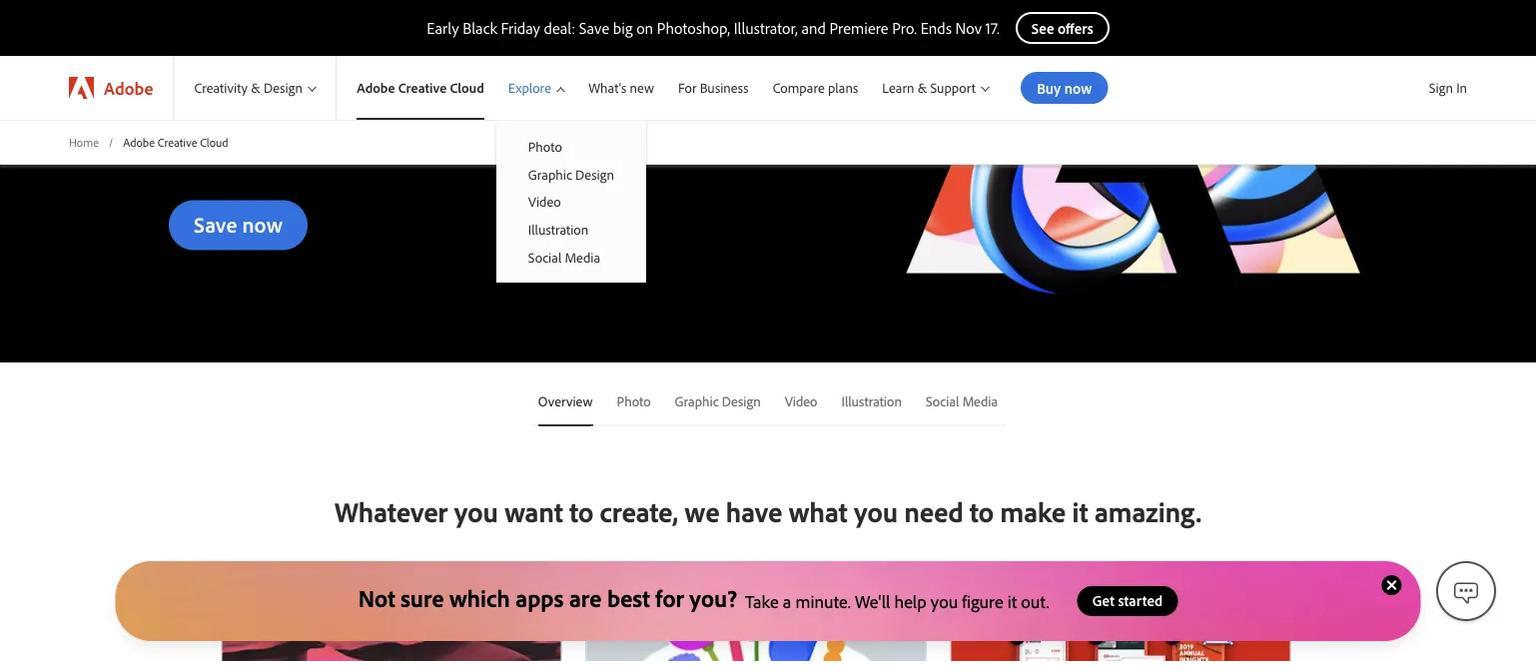 Task type: locate. For each thing, give the bounding box(es) containing it.
1 horizontal spatial save
[[579, 18, 610, 38]]

0 horizontal spatial design
[[264, 79, 303, 97]]

and up compare plans
[[802, 18, 826, 38]]

not sure which apps are best for you? take a minute. we'll help you figure it out.
[[358, 583, 1050, 613]]

create,
[[600, 494, 679, 530]]

1 horizontal spatial a
[[783, 590, 792, 612]]

0 horizontal spatial ends
[[490, 117, 525, 139]]

0 vertical spatial photoshop,
[[657, 18, 730, 38]]

1 vertical spatial media
[[963, 393, 998, 410]]

to
[[570, 494, 594, 530], [970, 494, 994, 530]]

1 horizontal spatial photo
[[617, 393, 651, 410]]

early
[[427, 18, 459, 38]]

0 horizontal spatial get
[[169, 63, 195, 85]]

for business
[[678, 79, 749, 97]]

0 vertical spatial 17.
[[986, 18, 1000, 38]]

best
[[607, 583, 650, 613]]

for right best
[[656, 583, 684, 613]]

adobe creative cloud up us$22.99/mo
[[357, 79, 484, 97]]

photoshop,
[[657, 18, 730, 38], [169, 90, 251, 112]]

1 vertical spatial photo
[[617, 393, 651, 410]]

nov
[[956, 18, 982, 38], [529, 117, 559, 139]]

early black friday deal: save big on photoshop, illustrator, and premiere pro. ends nov 17.
[[427, 18, 1000, 38]]

0 horizontal spatial and
[[450, 90, 478, 112]]

1 vertical spatial graphic design
[[675, 393, 761, 410]]

group containing photo
[[496, 120, 646, 283]]

2 horizontal spatial you
[[931, 590, 958, 612]]

1 vertical spatial video
[[785, 393, 818, 410]]

video
[[528, 193, 561, 210], [785, 393, 818, 410]]

on right big
[[637, 18, 654, 38]]

0 horizontal spatial adobe creative cloud
[[123, 134, 228, 149]]

0 horizontal spatial to
[[570, 494, 594, 530]]

home
[[69, 134, 99, 149]]

what's new
[[589, 79, 654, 97]]

in
[[1457, 79, 1468, 96]]

whatever
[[335, 494, 448, 530]]

0 horizontal spatial photoshop,
[[169, 90, 251, 112]]

0 horizontal spatial nov
[[529, 117, 559, 139]]

1 horizontal spatial get
[[1093, 591, 1115, 610]]

it right make
[[1073, 494, 1089, 530]]

illustration
[[528, 221, 589, 238], [842, 393, 902, 410]]

0 vertical spatial photo
[[528, 138, 562, 155]]

photoshop, up for
[[657, 18, 730, 38]]

ends right pro.
[[921, 18, 952, 38]]

what's new link
[[577, 56, 666, 120]]

adobe
[[104, 76, 153, 99], [357, 79, 395, 97], [123, 134, 155, 149]]

premiere
[[830, 18, 889, 38], [351, 90, 417, 112]]

want
[[505, 494, 563, 530]]

creative down creativity
[[158, 134, 197, 149]]

1 horizontal spatial graphic design
[[675, 393, 761, 410]]

0 horizontal spatial illustrator,
[[255, 90, 327, 112]]

0 vertical spatial for
[[518, 90, 538, 112]]

you left 'want' at the left bottom of page
[[454, 494, 498, 530]]

nov down the
[[529, 117, 559, 139]]

1 horizontal spatial photoshop,
[[657, 18, 730, 38]]

0 vertical spatial design
[[264, 79, 303, 97]]

0 vertical spatial premiere
[[830, 18, 889, 38]]

0 vertical spatial graphic design
[[528, 165, 614, 183]]

1 horizontal spatial 17.
[[986, 18, 1000, 38]]

nov up the support
[[956, 18, 982, 38]]

&
[[251, 79, 261, 97], [918, 79, 927, 97]]

for
[[678, 79, 697, 97]]

get
[[169, 63, 195, 85], [1093, 591, 1115, 610]]

photo up graphic design link
[[528, 138, 562, 155]]

overview
[[538, 393, 593, 410]]

to right need
[[970, 494, 994, 530]]

get left great in the left top of the page
[[169, 63, 195, 85]]

1 vertical spatial graphic
[[675, 393, 719, 410]]

1 horizontal spatial for
[[656, 583, 684, 613]]

1 horizontal spatial social media
[[926, 393, 998, 410]]

photo link
[[496, 133, 646, 160]]

save left big
[[579, 18, 610, 38]]

it inside not sure which apps are best for you? take a minute. we'll help you figure it out.
[[1008, 590, 1017, 612]]

cloud right 'pro'
[[450, 79, 484, 97]]

0 horizontal spatial on
[[288, 63, 307, 85]]

save
[[579, 18, 610, 38], [194, 211, 237, 239]]

photoshop, up months.
[[169, 90, 251, 112]]

2 vertical spatial design
[[722, 393, 761, 410]]

get for get a great deal on popular creative cloud apps. buy photoshop, illustrator, or premiere pro and save for the first six months. just
[[169, 63, 195, 85]]

0 horizontal spatial it
[[1008, 590, 1017, 612]]

1 vertical spatial photoshop,
[[169, 90, 251, 112]]

it left out.
[[1008, 590, 1017, 612]]

2 & from the left
[[918, 79, 927, 97]]

save
[[482, 90, 514, 112]]

graphic inside tab list
[[675, 393, 719, 410]]

get started link
[[1078, 586, 1178, 616]]

premiere up see terms.
[[351, 90, 417, 112]]

0 horizontal spatial media
[[565, 248, 601, 266]]

group
[[496, 120, 646, 283]]

media inside tab list
[[963, 393, 998, 410]]

0 horizontal spatial social media
[[528, 248, 601, 266]]

1 horizontal spatial media
[[963, 393, 998, 410]]

need
[[905, 494, 964, 530]]

on
[[637, 18, 654, 38], [288, 63, 307, 85]]

1 vertical spatial on
[[288, 63, 307, 85]]

now
[[242, 211, 283, 239]]

adobe link
[[49, 56, 173, 120]]

explore
[[508, 79, 551, 97]]

save left now
[[194, 211, 237, 239]]

& inside popup button
[[251, 79, 261, 97]]

0 horizontal spatial a
[[199, 63, 207, 85]]

video link
[[496, 188, 646, 216]]

business
[[700, 79, 749, 97]]

​.
[[482, 117, 486, 139]]

illustrator, up just
[[255, 90, 327, 112]]

1 vertical spatial a
[[783, 590, 792, 612]]

creative up 'pro'
[[372, 63, 431, 85]]

a left great in the left top of the page
[[199, 63, 207, 85]]

0 vertical spatial illustrator,
[[734, 18, 798, 38]]

0 horizontal spatial premiere
[[351, 90, 417, 112]]

0 horizontal spatial illustration
[[528, 221, 589, 238]]

0 vertical spatial and
[[802, 18, 826, 38]]

1 vertical spatial premiere
[[351, 90, 417, 112]]

graphic design
[[528, 165, 614, 183], [675, 393, 761, 410]]

0 horizontal spatial graphic design
[[528, 165, 614, 183]]

0 horizontal spatial for
[[518, 90, 538, 112]]

on right deal on the top left of the page
[[288, 63, 307, 85]]

1 vertical spatial and
[[450, 90, 478, 112]]

popular
[[311, 63, 368, 85]]

& inside 'dropdown button'
[[918, 79, 927, 97]]

1 horizontal spatial &
[[918, 79, 927, 97]]

17. up learn & support 'dropdown button'
[[986, 18, 1000, 38]]

apps
[[516, 583, 564, 613]]

ends right ​.
[[490, 117, 525, 139]]

0 horizontal spatial graphic
[[528, 165, 572, 183]]

1 horizontal spatial graphic
[[675, 393, 719, 410]]

media
[[565, 248, 601, 266], [963, 393, 998, 410]]

adobe creative cloud down creativity
[[123, 134, 228, 149]]

0 vertical spatial graphic
[[528, 165, 572, 183]]

friday
[[501, 18, 540, 38]]

get left started
[[1093, 591, 1115, 610]]

social media
[[528, 248, 601, 266], [926, 393, 998, 410]]

or
[[331, 90, 346, 112]]

sign
[[1429, 79, 1454, 96]]

tab list
[[530, 379, 1006, 427]]

0 horizontal spatial save
[[194, 211, 237, 239]]

1 & from the left
[[251, 79, 261, 97]]

illustrator, inside "get a great deal on popular creative cloud apps. buy photoshop, illustrator, or premiere pro and save for the first six months. just"
[[255, 90, 327, 112]]

& for creativity
[[251, 79, 261, 97]]

help
[[895, 590, 927, 612]]

pro
[[421, 90, 446, 112]]

to right 'want' at the left bottom of page
[[570, 494, 594, 530]]

graphic
[[528, 165, 572, 183], [675, 393, 719, 410]]

2 horizontal spatial design
[[722, 393, 761, 410]]

1 horizontal spatial illustration
[[842, 393, 902, 410]]

0 horizontal spatial social
[[528, 248, 562, 266]]

get for get started
[[1093, 591, 1115, 610]]

1 vertical spatial it
[[1008, 590, 1017, 612]]

it
[[1073, 494, 1089, 530], [1008, 590, 1017, 612]]

premiere left pro.
[[830, 18, 889, 38]]

and right 'pro'
[[450, 90, 478, 112]]

& right great in the left top of the page
[[251, 79, 261, 97]]

get inside "get a great deal on popular creative cloud apps. buy photoshop, illustrator, or premiere pro and save for the first six months. just"
[[169, 63, 195, 85]]

ends
[[921, 18, 952, 38], [490, 117, 525, 139]]

photo
[[528, 138, 562, 155], [617, 393, 651, 410]]

first
[[570, 90, 598, 112]]

creativity & design button
[[174, 56, 336, 120]]

you
[[454, 494, 498, 530], [854, 494, 898, 530], [931, 590, 958, 612]]

0 vertical spatial nov
[[956, 18, 982, 38]]

started
[[1118, 591, 1163, 610]]

0 horizontal spatial photo
[[528, 138, 562, 155]]

1 horizontal spatial it
[[1073, 494, 1089, 530]]

photoshop, inside "get a great deal on popular creative cloud apps. buy photoshop, illustrator, or premiere pro and save for the first six months. just"
[[169, 90, 251, 112]]

you right what
[[854, 494, 898, 530]]

0 vertical spatial video
[[528, 193, 561, 210]]

social
[[528, 248, 562, 266], [926, 393, 960, 410]]

us$17.23/mo
[[286, 117, 380, 139]]

and
[[802, 18, 826, 38], [450, 90, 478, 112]]

0 horizontal spatial 17.
[[563, 117, 579, 139]]

learn & support
[[882, 79, 976, 97]]

17.
[[986, 18, 1000, 38], [563, 117, 579, 139]]

whatever you want to create, we have what you need to make it amazing.
[[335, 494, 1202, 530]]

0 horizontal spatial &
[[251, 79, 261, 97]]

1 horizontal spatial you
[[854, 494, 898, 530]]

1 horizontal spatial on
[[637, 18, 654, 38]]

1 vertical spatial design
[[575, 165, 614, 183]]

save inside 'save now' link
[[194, 211, 237, 239]]

we
[[685, 494, 720, 530]]

1 horizontal spatial adobe creative cloud
[[357, 79, 484, 97]]

for left the
[[518, 90, 538, 112]]

cloud up 'pro'
[[436, 63, 478, 85]]

1 horizontal spatial ends
[[921, 18, 952, 38]]

adobe creative cloud
[[357, 79, 484, 97], [123, 134, 228, 149]]

illustrator, up the compare
[[734, 18, 798, 38]]

graphic design inside tab list
[[675, 393, 761, 410]]

illustration link
[[496, 216, 646, 243]]

1 vertical spatial illustrator,
[[255, 90, 327, 112]]

1 horizontal spatial video
[[785, 393, 818, 410]]

a inside not sure which apps are best for you? take a minute. we'll help you figure it out.
[[783, 590, 792, 612]]

0 horizontal spatial video
[[528, 193, 561, 210]]

0 horizontal spatial you
[[454, 494, 498, 530]]

& right learn
[[918, 79, 927, 97]]

you?
[[690, 583, 737, 613]]

a
[[199, 63, 207, 85], [783, 590, 792, 612]]

photo right overview
[[617, 393, 651, 410]]

and inside "get a great deal on popular creative cloud apps. buy photoshop, illustrator, or premiere pro and save for the first six months. just"
[[450, 90, 478, 112]]

are
[[569, 583, 602, 613]]

0 vertical spatial get
[[169, 63, 195, 85]]

1 vertical spatial illustration
[[842, 393, 902, 410]]

a right take
[[783, 590, 792, 612]]

we'll
[[855, 590, 891, 612]]

0 vertical spatial a
[[199, 63, 207, 85]]

1 horizontal spatial social
[[926, 393, 960, 410]]

new
[[630, 79, 654, 97]]

what
[[789, 494, 848, 530]]

us$17.23/mo us$22.99/mo ​. ends nov 17.
[[286, 117, 583, 139]]

1 vertical spatial get
[[1093, 591, 1115, 610]]

0 vertical spatial social
[[528, 248, 562, 266]]

0 vertical spatial social media
[[528, 248, 601, 266]]

0 vertical spatial on
[[637, 18, 654, 38]]

0 vertical spatial media
[[565, 248, 601, 266]]

1 vertical spatial save
[[194, 211, 237, 239]]

you right help
[[931, 590, 958, 612]]

save now link
[[169, 201, 308, 251]]

1 vertical spatial social media
[[926, 393, 998, 410]]

17. left see
[[563, 117, 579, 139]]

& for learn
[[918, 79, 927, 97]]



Task type: describe. For each thing, give the bounding box(es) containing it.
minute.
[[796, 590, 851, 612]]

sure
[[401, 583, 444, 613]]

sign in button
[[1425, 71, 1472, 105]]

out.
[[1021, 590, 1050, 612]]

get a great deal on popular creative cloud apps. buy photoshop, illustrator, or premiere pro and save for the first six months. just
[[169, 63, 598, 139]]

illustration inside tab list
[[842, 393, 902, 410]]

1 horizontal spatial and
[[802, 18, 826, 38]]

pro.
[[892, 18, 917, 38]]

1 vertical spatial 17.
[[563, 117, 579, 139]]

see terms.
[[169, 117, 609, 166]]

have
[[726, 494, 783, 530]]

save now
[[194, 211, 283, 239]]

compare plans
[[773, 79, 858, 97]]

compare plans link
[[761, 56, 870, 120]]

just
[[255, 117, 282, 139]]

graphic design inside group
[[528, 165, 614, 183]]

buy
[[525, 63, 552, 85]]

2 to from the left
[[970, 494, 994, 530]]

months.
[[192, 117, 251, 139]]

us$22.99/mo
[[384, 117, 482, 139]]

deal:
[[544, 18, 575, 38]]

home link
[[69, 134, 99, 151]]

see
[[583, 117, 609, 139]]

a inside "get a great deal on popular creative cloud apps. buy photoshop, illustrator, or premiere pro and save for the first six months. just"
[[199, 63, 207, 85]]

0 vertical spatial it
[[1073, 494, 1089, 530]]

for inside "get a great deal on popular creative cloud apps. buy photoshop, illustrator, or premiere pro and save for the first six months. just"
[[518, 90, 538, 112]]

compare
[[773, 79, 825, 97]]

six
[[169, 117, 188, 139]]

explore button
[[496, 56, 577, 120]]

sign in
[[1429, 79, 1468, 96]]

1 horizontal spatial nov
[[956, 18, 982, 38]]

plans
[[828, 79, 858, 97]]

great
[[212, 63, 249, 85]]

learn & support button
[[870, 56, 1001, 120]]

1 vertical spatial adobe creative cloud
[[123, 134, 228, 149]]

0 vertical spatial ends
[[921, 18, 952, 38]]

figure
[[962, 590, 1004, 612]]

cloud right six
[[200, 134, 228, 149]]

video inside "link"
[[528, 193, 561, 210]]

take
[[745, 590, 779, 612]]

1 vertical spatial ends
[[490, 117, 525, 139]]

black
[[463, 18, 497, 38]]

for business link
[[666, 56, 761, 120]]

creative up us$22.99/mo
[[398, 79, 447, 97]]

get started
[[1093, 591, 1163, 610]]

creativity
[[194, 79, 248, 97]]

media inside social media link
[[565, 248, 601, 266]]

social media link
[[496, 243, 646, 271]]

1 vertical spatial for
[[656, 583, 684, 613]]

social media inside tab list
[[926, 393, 998, 410]]

apps.
[[482, 63, 520, 85]]

graphic design link
[[496, 160, 646, 188]]

learn
[[882, 79, 915, 97]]

design inside popup button
[[264, 79, 303, 97]]

amazing.
[[1095, 494, 1202, 530]]

adobe creative cloud link
[[337, 56, 496, 120]]

creativity & design
[[194, 79, 303, 97]]

big
[[613, 18, 633, 38]]

support
[[931, 79, 976, 97]]

1 horizontal spatial design
[[575, 165, 614, 183]]

make
[[1001, 494, 1066, 530]]

0 vertical spatial save
[[579, 18, 610, 38]]

premiere inside "get a great deal on popular creative cloud apps. buy photoshop, illustrator, or premiere pro and save for the first six months. just"
[[351, 90, 417, 112]]

you inside not sure which apps are best for you? take a minute. we'll help you figure it out.
[[931, 590, 958, 612]]

0 vertical spatial illustration
[[528, 221, 589, 238]]

on inside "get a great deal on popular creative cloud apps. buy photoshop, illustrator, or premiere pro and save for the first six months. just"
[[288, 63, 307, 85]]

what's
[[589, 79, 627, 97]]

terms.
[[169, 144, 214, 166]]

deal
[[253, 63, 284, 85]]

1 horizontal spatial premiere
[[830, 18, 889, 38]]

which
[[450, 583, 510, 613]]

0 vertical spatial adobe creative cloud
[[357, 79, 484, 97]]

1 vertical spatial social
[[926, 393, 960, 410]]

creative inside "get a great deal on popular creative cloud apps. buy photoshop, illustrator, or premiere pro and save for the first six months. just"
[[372, 63, 431, 85]]

see terms. link
[[169, 117, 609, 166]]

the
[[542, 90, 566, 112]]

1 horizontal spatial illustrator,
[[734, 18, 798, 38]]

not
[[358, 583, 395, 613]]

1 vertical spatial nov
[[529, 117, 559, 139]]

1 to from the left
[[570, 494, 594, 530]]

tab list containing overview
[[530, 379, 1006, 427]]

cloud inside "get a great deal on popular creative cloud apps. buy photoshop, illustrator, or premiere pro and save for the first six months. just"
[[436, 63, 478, 85]]



Task type: vqa. For each thing, say whether or not it's contained in the screenshot.
Content inside Coalition for Content Provenance and Authenticity
no



